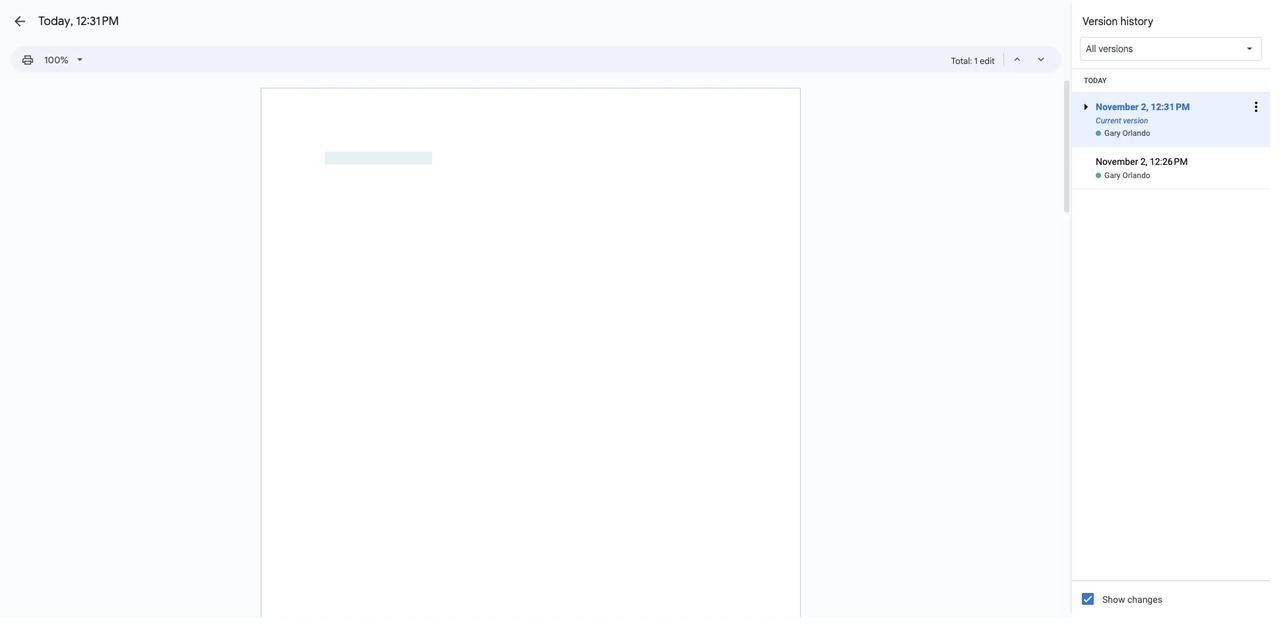 Task type: locate. For each thing, give the bounding box(es) containing it.
1 orlando from the top
[[1123, 129, 1151, 138]]

all versions
[[1086, 43, 1134, 54]]

gary
[[1105, 129, 1121, 138], [1105, 171, 1121, 180]]

more actions image
[[1249, 83, 1265, 131]]

all
[[1086, 43, 1097, 54]]

main toolbar
[[16, 50, 89, 70]]

all versions option
[[1086, 42, 1134, 55]]

row group
[[1073, 69, 1271, 190]]

2 gary from the top
[[1105, 171, 1121, 180]]

0 vertical spatial gary orlando
[[1105, 129, 1151, 138]]

edit
[[980, 55, 995, 66]]

version history
[[1083, 15, 1154, 28]]

row group containing current version
[[1073, 69, 1271, 190]]

1 vertical spatial orlando
[[1123, 171, 1151, 180]]

0 vertical spatial orlando
[[1123, 129, 1151, 138]]

orlando
[[1123, 129, 1151, 138], [1123, 171, 1151, 180]]

row group inside today, 12:31 pm application
[[1073, 69, 1271, 190]]

version history section
[[1073, 0, 1271, 619]]

1
[[975, 55, 978, 66]]

1 vertical spatial gary
[[1105, 171, 1121, 180]]

1 vertical spatial gary orlando
[[1105, 171, 1151, 180]]

total: 1 edit heading
[[952, 53, 995, 69]]

current version cell
[[1073, 83, 1271, 147]]

cell
[[1073, 147, 1271, 170]]

gary orlando
[[1105, 129, 1151, 138], [1105, 171, 1151, 180]]

0 vertical spatial gary
[[1105, 129, 1121, 138]]

current
[[1096, 116, 1122, 125]]



Task type: vqa. For each thing, say whether or not it's contained in the screenshot.
EXPAND DETAILED VERSIONS image
yes



Task type: describe. For each thing, give the bounding box(es) containing it.
today heading
[[1073, 69, 1271, 92]]

today
[[1084, 76, 1107, 85]]

today,
[[38, 14, 73, 28]]

total:
[[952, 55, 973, 66]]

history
[[1121, 15, 1154, 28]]

total: 1 edit
[[952, 55, 995, 66]]

versions
[[1099, 43, 1134, 54]]

current version
[[1096, 116, 1149, 125]]

today, 12:31 pm
[[38, 14, 119, 28]]

mode and view toolbar
[[952, 46, 1054, 73]]

1 gary from the top
[[1105, 129, 1121, 138]]

1 gary orlando from the top
[[1105, 129, 1151, 138]]

menu bar banner
[[0, 0, 1271, 79]]

2 orlando from the top
[[1123, 171, 1151, 180]]

show
[[1103, 595, 1126, 606]]

Zoom text field
[[41, 51, 73, 69]]

Name this version text field
[[1094, 98, 1247, 116]]

changes
[[1128, 595, 1163, 606]]

Show changes checkbox
[[1083, 594, 1094, 606]]

Zoom field
[[39, 50, 89, 70]]

expand detailed versions image
[[1079, 99, 1094, 147]]

today, 12:31 pm application
[[0, 0, 1271, 619]]

version
[[1124, 116, 1149, 125]]

12:31 pm
[[76, 14, 119, 28]]

show changes
[[1103, 595, 1163, 606]]

version
[[1083, 15, 1118, 28]]

2 gary orlando from the top
[[1105, 171, 1151, 180]]



